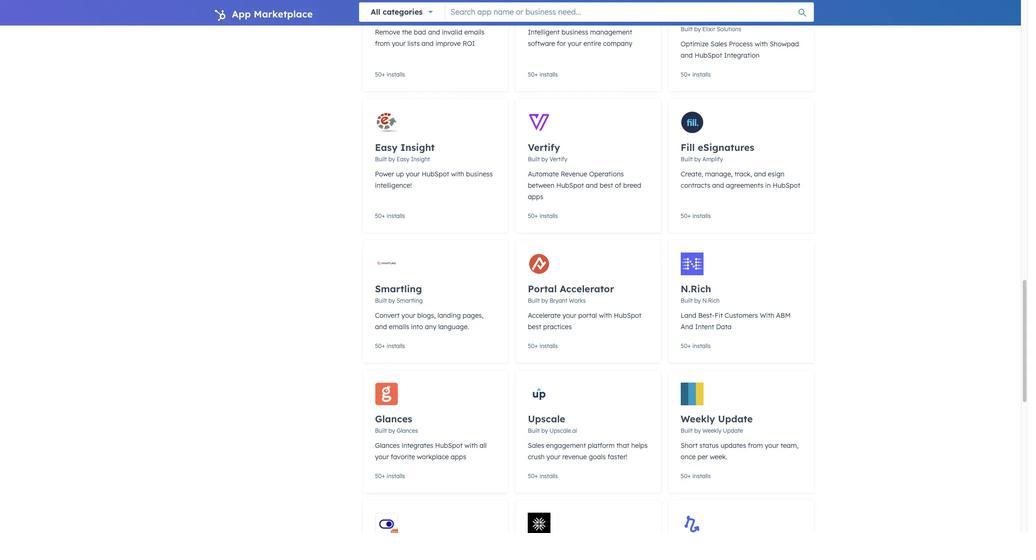 Task type: locate. For each thing, give the bounding box(es) containing it.
hubspot right up
[[422, 170, 449, 179]]

0 vertical spatial elixir
[[742, 0, 766, 11]]

50 + installs down intelligence!
[[375, 213, 405, 220]]

0 vertical spatial sales
[[711, 40, 727, 48]]

installs down practices
[[539, 343, 558, 350]]

from
[[375, 39, 390, 48], [748, 442, 763, 451]]

installs down 'between'
[[539, 213, 558, 220]]

50 + installs down practices
[[528, 343, 558, 350]]

insight up power up your hubspot with business intelligence!
[[411, 156, 430, 163]]

the
[[402, 28, 412, 36]]

0 horizontal spatial elixir
[[702, 26, 715, 33]]

installs for easy
[[387, 213, 405, 220]]

50 + installs for easy
[[375, 213, 405, 220]]

0 vertical spatial smartling
[[375, 283, 422, 295]]

and down operations
[[586, 181, 598, 190]]

elixir
[[742, 0, 766, 11], [702, 26, 715, 33]]

1 horizontal spatial showpad
[[770, 40, 799, 48]]

portal accelerator built by bryant works
[[528, 283, 614, 305]]

installs for n.rich
[[692, 343, 711, 350]]

your inside accelerate your portal with hubspot best practices
[[562, 312, 576, 320]]

operations
[[589, 170, 624, 179]]

50 + installs for upscale
[[528, 473, 558, 480]]

apps inside glances integrates hubspot with all your favorite workplace apps
[[451, 453, 466, 462]]

1 vertical spatial update
[[723, 428, 743, 435]]

2 vertical spatial glances
[[375, 442, 400, 451]]

apps inside automate revenue operations between hubspot and best of breed apps
[[528, 193, 543, 201]]

0 vertical spatial emails
[[464, 28, 485, 36]]

abm
[[776, 312, 791, 320]]

1 vertical spatial elixir
[[702, 26, 715, 33]]

hubspot up workplace
[[435, 442, 463, 451]]

installs down crush
[[539, 473, 558, 480]]

0 horizontal spatial sales
[[528, 442, 544, 451]]

portal
[[528, 283, 557, 295]]

installs down 'convert'
[[387, 343, 405, 350]]

from down remove
[[375, 39, 390, 48]]

hubspot inside automate revenue operations between hubspot and best of breed apps
[[556, 181, 584, 190]]

1 horizontal spatial sales
[[711, 40, 727, 48]]

1 vertical spatial easy
[[397, 156, 409, 163]]

smartling
[[375, 283, 422, 295], [397, 298, 423, 305]]

invalid
[[442, 28, 462, 36]]

bad
[[414, 28, 426, 36]]

0 vertical spatial best
[[600, 181, 613, 190]]

solutions up "process"
[[717, 26, 741, 33]]

1 horizontal spatial business
[[561, 28, 588, 36]]

emails up roi
[[464, 28, 485, 36]]

your inside sales engagement platform that helps crush your revenue goals faster!
[[547, 453, 560, 462]]

land
[[681, 312, 696, 320]]

easy
[[375, 142, 398, 153], [397, 156, 409, 163]]

+ for n.rich
[[687, 343, 691, 350]]

50 + installs down crush
[[528, 473, 558, 480]]

installs for smartling
[[387, 343, 405, 350]]

weekly up the short on the right of the page
[[681, 414, 715, 425]]

1 vertical spatial solutions
[[717, 26, 741, 33]]

by up power
[[389, 156, 395, 163]]

50 for weekly update
[[681, 473, 687, 480]]

1 vertical spatial emails
[[389, 323, 409, 332]]

emails
[[464, 28, 485, 36], [389, 323, 409, 332]]

1 vertical spatial n.rich
[[702, 298, 720, 305]]

update
[[718, 414, 753, 425], [723, 428, 743, 435]]

create,
[[681, 170, 703, 179]]

business
[[561, 28, 588, 36], [466, 170, 493, 179]]

installs down intelligence!
[[387, 213, 405, 220]]

0 vertical spatial showpad
[[681, 0, 725, 11]]

by down portal
[[541, 298, 548, 305]]

hubspot down optimize
[[695, 51, 722, 60]]

that
[[617, 442, 629, 451]]

glances for glances built by glances
[[375, 414, 412, 425]]

thechecker
[[397, 14, 428, 21]]

and down bad
[[422, 39, 434, 48]]

0 vertical spatial glances
[[375, 414, 412, 425]]

your inside short status updates from your team, once per week.
[[765, 442, 779, 451]]

installs down software
[[539, 71, 558, 78]]

solutions up optimize
[[681, 11, 724, 23]]

1 horizontal spatial best
[[600, 181, 613, 190]]

for
[[557, 39, 566, 48]]

n.rich up best-
[[702, 298, 720, 305]]

solutions
[[681, 11, 724, 23], [717, 26, 741, 33]]

by left amplify
[[694, 156, 701, 163]]

+ for fill
[[687, 213, 691, 220]]

1 vertical spatial apps
[[451, 453, 466, 462]]

hubspot inside create, manage, track, and esign contracts and agreements in hubspot
[[773, 181, 800, 190]]

installs down intent
[[692, 343, 711, 350]]

all categories button
[[359, 2, 445, 22]]

projectworks
[[550, 14, 584, 21]]

by up best-
[[694, 298, 701, 305]]

app marketplace
[[232, 8, 313, 20]]

apps right workplace
[[451, 453, 466, 462]]

built inside vertify built by vertify
[[528, 156, 540, 163]]

hubspot right portal
[[614, 312, 641, 320]]

50 + installs down 'convert'
[[375, 343, 405, 350]]

and right bad
[[428, 28, 440, 36]]

esignatures
[[698, 142, 754, 153]]

hubspot down esign
[[773, 181, 800, 190]]

short
[[681, 442, 698, 451]]

by up 'convert'
[[389, 298, 395, 305]]

1 vertical spatial business
[[466, 170, 493, 179]]

best
[[600, 181, 613, 190], [528, 323, 541, 332]]

by up favorite at the bottom left of page
[[389, 428, 395, 435]]

by up intelligent
[[541, 14, 548, 21]]

glances integrates hubspot with all your favorite workplace apps
[[375, 442, 487, 462]]

0 horizontal spatial business
[[466, 170, 493, 179]]

in
[[765, 181, 771, 190]]

showpad inside the showpad by elixir solutions built by elixir solutions
[[681, 0, 725, 11]]

built by thechecker
[[375, 14, 428, 21]]

upscale built by upscale.ai
[[528, 414, 577, 435]]

your left "team,"
[[765, 442, 779, 451]]

insight
[[400, 142, 435, 153], [411, 156, 430, 163]]

by inside portal accelerator built by bryant works
[[541, 298, 548, 305]]

built inside weekly update built by weekly update
[[681, 428, 693, 435]]

by down the upscale
[[541, 428, 548, 435]]

0 vertical spatial weekly
[[681, 414, 715, 425]]

smartling built by smartling
[[375, 283, 423, 305]]

from inside short status updates from your team, once per week.
[[748, 442, 763, 451]]

goals
[[589, 453, 606, 462]]

vertify
[[528, 142, 560, 153], [550, 156, 567, 163]]

elixir up optimize
[[702, 26, 715, 33]]

1 horizontal spatial apps
[[528, 193, 543, 201]]

50 + installs down favorite at the bottom left of page
[[375, 473, 405, 480]]

50 + installs down optimize
[[681, 71, 711, 78]]

50 + installs down software
[[528, 71, 558, 78]]

built inside glances built by glances
[[375, 428, 387, 435]]

your inside remove the bad and invalid emails from your lists and improve roi
[[392, 39, 406, 48]]

50 + installs down 'between'
[[528, 213, 558, 220]]

50 + installs for glances
[[375, 473, 405, 480]]

1 vertical spatial glances
[[397, 428, 418, 435]]

customers
[[725, 312, 758, 320]]

50 + installs down remove
[[375, 71, 405, 78]]

n.rich up land
[[681, 283, 711, 295]]

integrates
[[402, 442, 433, 451]]

+ for upscale
[[535, 473, 538, 480]]

+
[[382, 71, 385, 78], [535, 71, 538, 78], [687, 71, 691, 78], [382, 213, 385, 220], [535, 213, 538, 220], [687, 213, 691, 220], [382, 343, 385, 350], [535, 343, 538, 350], [687, 343, 691, 350], [382, 473, 385, 480], [535, 473, 538, 480], [687, 473, 691, 480]]

hubspot
[[695, 51, 722, 60], [422, 170, 449, 179], [556, 181, 584, 190], [773, 181, 800, 190], [614, 312, 641, 320], [435, 442, 463, 451]]

hubspot down revenue
[[556, 181, 584, 190]]

1 vertical spatial from
[[748, 442, 763, 451]]

intelligent business management software for your entire company
[[528, 28, 632, 48]]

0 horizontal spatial from
[[375, 39, 390, 48]]

by up the automate
[[541, 156, 548, 163]]

revenue
[[562, 453, 587, 462]]

convert
[[375, 312, 400, 320]]

elixir up "process"
[[742, 0, 766, 11]]

glances inside glances integrates hubspot with all your favorite workplace apps
[[375, 442, 400, 451]]

smartling up 'convert'
[[375, 283, 422, 295]]

manage,
[[705, 170, 733, 179]]

your left favorite at the bottom left of page
[[375, 453, 389, 462]]

helps
[[631, 442, 648, 451]]

with for portal accelerator
[[599, 312, 612, 320]]

built inside the showpad by elixir solutions built by elixir solutions
[[681, 26, 693, 33]]

50 for vertify
[[528, 213, 535, 220]]

apps
[[528, 193, 543, 201], [451, 453, 466, 462]]

showpad
[[681, 0, 725, 11], [770, 40, 799, 48]]

lists
[[408, 39, 420, 48]]

your
[[392, 39, 406, 48], [568, 39, 582, 48], [406, 170, 420, 179], [562, 312, 576, 320], [401, 312, 415, 320], [765, 442, 779, 451], [375, 453, 389, 462], [547, 453, 560, 462]]

optimize sales process with showpad and hubspot integration
[[681, 40, 799, 60]]

your down engagement
[[547, 453, 560, 462]]

emails down 'convert'
[[389, 323, 409, 332]]

process
[[729, 40, 753, 48]]

your inside glances integrates hubspot with all your favorite workplace apps
[[375, 453, 389, 462]]

showpad by elixir solutions built by elixir solutions
[[681, 0, 766, 33]]

+ for vertify
[[535, 213, 538, 220]]

50 + installs for fill
[[681, 213, 711, 220]]

apps down 'between'
[[528, 193, 543, 201]]

your right up
[[406, 170, 420, 179]]

accelerate your portal with hubspot best practices
[[528, 312, 641, 332]]

by up the short on the right of the page
[[694, 428, 701, 435]]

0 horizontal spatial apps
[[451, 453, 466, 462]]

50 + installs down contracts
[[681, 213, 711, 220]]

50 for n.rich
[[681, 343, 687, 350]]

installs down per
[[692, 473, 711, 480]]

glances
[[375, 414, 412, 425], [397, 428, 418, 435], [375, 442, 400, 451]]

and down optimize
[[681, 51, 693, 60]]

and inside the optimize sales process with showpad and hubspot integration
[[681, 51, 693, 60]]

revenue
[[561, 170, 587, 179]]

by inside n.rich built by n.rich
[[694, 298, 701, 305]]

50 + installs down per
[[681, 473, 711, 480]]

showpad right "process"
[[770, 40, 799, 48]]

installs down favorite at the bottom left of page
[[387, 473, 405, 480]]

1 vertical spatial sales
[[528, 442, 544, 451]]

your inside power up your hubspot with business intelligence!
[[406, 170, 420, 179]]

0 horizontal spatial showpad
[[681, 0, 725, 11]]

1 horizontal spatial from
[[748, 442, 763, 451]]

best down operations
[[600, 181, 613, 190]]

50 + installs
[[375, 71, 405, 78], [528, 71, 558, 78], [681, 71, 711, 78], [375, 213, 405, 220], [528, 213, 558, 220], [681, 213, 711, 220], [375, 343, 405, 350], [528, 343, 558, 350], [681, 343, 711, 350], [375, 473, 405, 480], [528, 473, 558, 480], [681, 473, 711, 480]]

with
[[755, 40, 768, 48], [451, 170, 464, 179], [599, 312, 612, 320], [465, 442, 478, 451]]

50 + installs for vertify
[[528, 213, 558, 220]]

your up into
[[401, 312, 415, 320]]

your down the
[[392, 39, 406, 48]]

hubspot inside power up your hubspot with business intelligence!
[[422, 170, 449, 179]]

automate revenue operations between hubspot and best of breed apps
[[528, 170, 641, 201]]

50 + installs down and
[[681, 343, 711, 350]]

improve
[[435, 39, 461, 48]]

with inside the optimize sales process with showpad and hubspot integration
[[755, 40, 768, 48]]

50 for smartling
[[375, 343, 382, 350]]

by up remove
[[389, 14, 395, 21]]

0 vertical spatial insight
[[400, 142, 435, 153]]

easy insight built by easy insight
[[375, 142, 435, 163]]

installs for vertify
[[539, 213, 558, 220]]

with inside power up your hubspot with business intelligence!
[[451, 170, 464, 179]]

easy up up
[[397, 156, 409, 163]]

marketplace
[[254, 8, 313, 20]]

insight up up
[[400, 142, 435, 153]]

with inside accelerate your portal with hubspot best practices
[[599, 312, 612, 320]]

easy up power
[[375, 142, 398, 153]]

and down 'convert'
[[375, 323, 387, 332]]

by inside smartling built by smartling
[[389, 298, 395, 305]]

your inside the 'convert your blogs, landing pages, and emails into any language.'
[[401, 312, 415, 320]]

from right updates
[[748, 442, 763, 451]]

smartling up blogs, at the bottom of the page
[[397, 298, 423, 305]]

built
[[375, 14, 387, 21], [528, 14, 540, 21], [681, 26, 693, 33], [375, 156, 387, 163], [528, 156, 540, 163], [681, 156, 693, 163], [528, 298, 540, 305], [375, 298, 387, 305], [681, 298, 693, 305], [375, 428, 387, 435], [528, 428, 540, 435], [681, 428, 693, 435]]

your inside "intelligent business management software for your entire company"
[[568, 39, 582, 48]]

0 vertical spatial from
[[375, 39, 390, 48]]

with inside glances integrates hubspot with all your favorite workplace apps
[[465, 442, 478, 451]]

showpad up optimize
[[681, 0, 725, 11]]

1 vertical spatial showpad
[[770, 40, 799, 48]]

your up practices
[[562, 312, 576, 320]]

sales inside the optimize sales process with showpad and hubspot integration
[[711, 40, 727, 48]]

0 vertical spatial business
[[561, 28, 588, 36]]

your right for
[[568, 39, 582, 48]]

by inside glances built by glances
[[389, 428, 395, 435]]

0 vertical spatial solutions
[[681, 11, 724, 23]]

sales up crush
[[528, 442, 544, 451]]

installs
[[387, 71, 405, 78], [539, 71, 558, 78], [692, 71, 711, 78], [387, 213, 405, 220], [539, 213, 558, 220], [692, 213, 711, 220], [387, 343, 405, 350], [539, 343, 558, 350], [692, 343, 711, 350], [387, 473, 405, 480], [539, 473, 558, 480], [692, 473, 711, 480]]

installs for upscale
[[539, 473, 558, 480]]

best down accelerate
[[528, 323, 541, 332]]

0 horizontal spatial best
[[528, 323, 541, 332]]

0 horizontal spatial emails
[[389, 323, 409, 332]]

0 vertical spatial apps
[[528, 193, 543, 201]]

50 + installs for n.rich
[[681, 343, 711, 350]]

remove the bad and invalid emails from your lists and improve roi
[[375, 28, 485, 48]]

weekly up status
[[702, 428, 721, 435]]

with for glances
[[465, 442, 478, 451]]

faster!
[[608, 453, 627, 462]]

installs down contracts
[[692, 213, 711, 220]]

sales left "process"
[[711, 40, 727, 48]]

1 horizontal spatial emails
[[464, 28, 485, 36]]

1 vertical spatial best
[[528, 323, 541, 332]]

entire
[[583, 39, 601, 48]]



Task type: describe. For each thing, give the bounding box(es) containing it.
upscale
[[528, 414, 565, 425]]

and inside the 'convert your blogs, landing pages, and emails into any language.'
[[375, 323, 387, 332]]

50 for fill esignatures
[[681, 213, 687, 220]]

app
[[232, 8, 251, 20]]

50 for easy insight
[[375, 213, 382, 220]]

installs for weekly
[[692, 473, 711, 480]]

accelerate
[[528, 312, 561, 320]]

built inside fill esignatures built by amplify
[[681, 156, 693, 163]]

and down manage,
[[712, 181, 724, 190]]

hubspot inside the optimize sales process with showpad and hubspot integration
[[695, 51, 722, 60]]

+ for smartling
[[382, 343, 385, 350]]

team,
[[781, 442, 798, 451]]

by inside weekly update built by weekly update
[[694, 428, 701, 435]]

0 vertical spatial n.rich
[[681, 283, 711, 295]]

by up "process"
[[728, 0, 739, 11]]

breed
[[623, 181, 641, 190]]

all
[[371, 7, 380, 17]]

intent
[[695, 323, 714, 332]]

glances built by glances
[[375, 414, 418, 435]]

installs down optimize
[[692, 71, 711, 78]]

accelerator
[[560, 283, 614, 295]]

+ for easy
[[382, 213, 385, 220]]

fit
[[715, 312, 723, 320]]

categories
[[383, 7, 423, 17]]

language.
[[438, 323, 469, 332]]

built inside upscale built by upscale.ai
[[528, 428, 540, 435]]

and
[[681, 323, 693, 332]]

practices
[[543, 323, 572, 332]]

emails inside the 'convert your blogs, landing pages, and emails into any language.'
[[389, 323, 409, 332]]

intelligent
[[528, 28, 560, 36]]

fill esignatures built by amplify
[[681, 142, 754, 163]]

week.
[[710, 453, 727, 462]]

convert your blogs, landing pages, and emails into any language.
[[375, 312, 484, 332]]

up
[[396, 170, 404, 179]]

create, manage, track, and esign contracts and agreements in hubspot
[[681, 170, 800, 190]]

showpad inside the optimize sales process with showpad and hubspot integration
[[770, 40, 799, 48]]

0 vertical spatial easy
[[375, 142, 398, 153]]

workplace
[[417, 453, 449, 462]]

with
[[760, 312, 774, 320]]

remove
[[375, 28, 400, 36]]

and inside automate revenue operations between hubspot and best of breed apps
[[586, 181, 598, 190]]

glances for glances integrates hubspot with all your favorite workplace apps
[[375, 442, 400, 451]]

+ for weekly
[[687, 473, 691, 480]]

roi
[[463, 39, 475, 48]]

power
[[375, 170, 394, 179]]

bryant
[[550, 298, 567, 305]]

installs for fill
[[692, 213, 711, 220]]

optimize
[[681, 40, 709, 48]]

between
[[528, 181, 554, 190]]

status
[[700, 442, 719, 451]]

emails inside remove the bad and invalid emails from your lists and improve roi
[[464, 28, 485, 36]]

+ for portal
[[535, 343, 538, 350]]

by inside the easy insight built by easy insight
[[389, 156, 395, 163]]

50 for portal accelerator
[[528, 343, 535, 350]]

built inside portal accelerator built by bryant works
[[528, 298, 540, 305]]

Search app name or business need... search field
[[445, 2, 814, 21]]

into
[[411, 323, 423, 332]]

engagement
[[546, 442, 586, 451]]

track,
[[735, 170, 752, 179]]

automate
[[528, 170, 559, 179]]

1 vertical spatial smartling
[[397, 298, 423, 305]]

1 vertical spatial insight
[[411, 156, 430, 163]]

by inside upscale built by upscale.ai
[[541, 428, 548, 435]]

blogs,
[[417, 312, 436, 320]]

power up your hubspot with business intelligence!
[[375, 170, 493, 190]]

management
[[590, 28, 632, 36]]

by inside vertify built by vertify
[[541, 156, 548, 163]]

once
[[681, 453, 696, 462]]

with for showpad by elixir solutions
[[755, 40, 768, 48]]

0 vertical spatial update
[[718, 414, 753, 425]]

land best-fit customers with abm and intent data
[[681, 312, 791, 332]]

weekly update built by weekly update
[[681, 414, 753, 435]]

50 + installs for smartling
[[375, 343, 405, 350]]

installs for portal
[[539, 343, 558, 350]]

and up in
[[754, 170, 766, 179]]

contracts
[[681, 181, 710, 190]]

0 vertical spatial vertify
[[528, 142, 560, 153]]

business inside power up your hubspot with business intelligence!
[[466, 170, 493, 179]]

agreements
[[726, 181, 763, 190]]

1 horizontal spatial elixir
[[742, 0, 766, 11]]

business inside "intelligent business management software for your entire company"
[[561, 28, 588, 36]]

hubspot inside glances integrates hubspot with all your favorite workplace apps
[[435, 442, 463, 451]]

fill
[[681, 142, 695, 153]]

upscale.ai
[[550, 428, 577, 435]]

installs down remove
[[387, 71, 405, 78]]

n.rich built by n.rich
[[681, 283, 720, 305]]

software
[[528, 39, 555, 48]]

built inside n.rich built by n.rich
[[681, 298, 693, 305]]

by inside fill esignatures built by amplify
[[694, 156, 701, 163]]

1 vertical spatial weekly
[[702, 428, 721, 435]]

updates
[[721, 442, 746, 451]]

per
[[698, 453, 708, 462]]

1 vertical spatial vertify
[[550, 156, 567, 163]]

built inside the easy insight built by easy insight
[[375, 156, 387, 163]]

all categories
[[371, 7, 423, 17]]

platform
[[588, 442, 615, 451]]

pages,
[[463, 312, 484, 320]]

hubspot inside accelerate your portal with hubspot best practices
[[614, 312, 641, 320]]

all
[[480, 442, 487, 451]]

integration
[[724, 51, 760, 60]]

50 for glances
[[375, 473, 382, 480]]

data
[[716, 323, 732, 332]]

landing
[[438, 312, 461, 320]]

sales engagement platform that helps crush your revenue goals faster!
[[528, 442, 648, 462]]

esign
[[768, 170, 785, 179]]

50 + installs for portal
[[528, 343, 558, 350]]

sales inside sales engagement platform that helps crush your revenue goals faster!
[[528, 442, 544, 451]]

short status updates from your team, once per week.
[[681, 442, 798, 462]]

50 + installs for weekly
[[681, 473, 711, 480]]

company
[[603, 39, 632, 48]]

from inside remove the bad and invalid emails from your lists and improve roi
[[375, 39, 390, 48]]

portal
[[578, 312, 597, 320]]

favorite
[[391, 453, 415, 462]]

of
[[615, 181, 621, 190]]

crush
[[528, 453, 545, 462]]

best inside automate revenue operations between hubspot and best of breed apps
[[600, 181, 613, 190]]

amplify
[[702, 156, 723, 163]]

50 for upscale
[[528, 473, 535, 480]]

intelligence!
[[375, 181, 412, 190]]

built inside smartling built by smartling
[[375, 298, 387, 305]]

by up optimize
[[694, 26, 701, 33]]

best inside accelerate your portal with hubspot best practices
[[528, 323, 541, 332]]

+ for glances
[[382, 473, 385, 480]]

any
[[425, 323, 436, 332]]

installs for glances
[[387, 473, 405, 480]]



Task type: vqa. For each thing, say whether or not it's contained in the screenshot.


